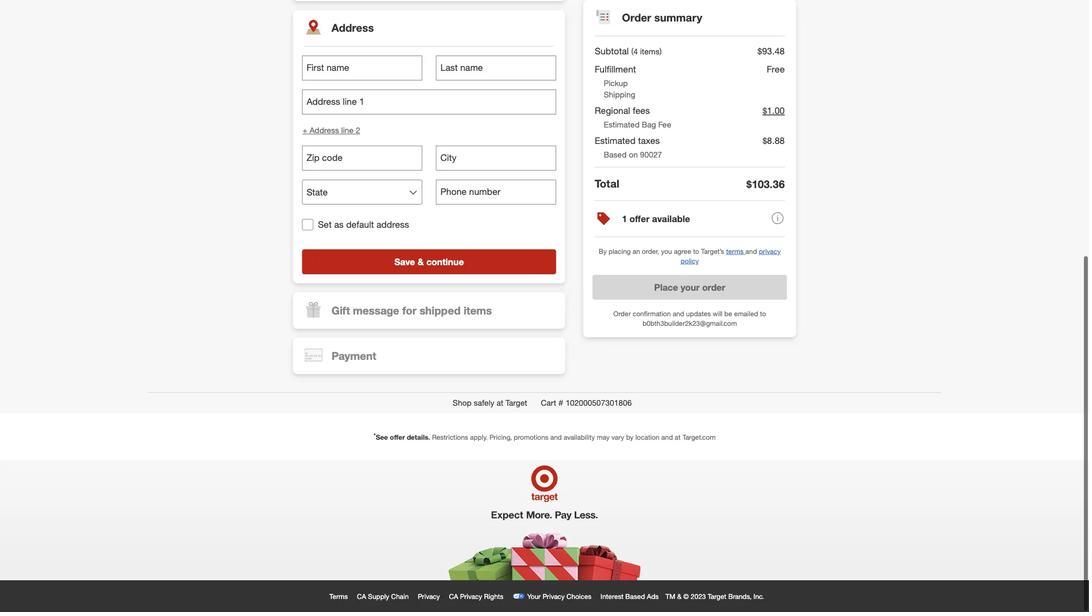Task type: vqa. For each thing, say whether or not it's contained in the screenshot.
the CA Supply Chain link
yes



Task type: locate. For each thing, give the bounding box(es) containing it.
shipping
[[604, 90, 636, 99]]

1 vertical spatial at
[[675, 434, 681, 442]]

subtotal
[[595, 45, 629, 57]]

your privacy choices link
[[511, 590, 599, 604]]

0 horizontal spatial target
[[506, 398, 528, 408]]

0 vertical spatial estimated
[[604, 120, 640, 129]]

at
[[497, 398, 504, 408], [675, 434, 681, 442]]

vary
[[612, 434, 625, 442]]

placing
[[609, 247, 631, 256]]

to inside "order confirmation and updates will be emailed to b0bth3builder2k23@gmail.com"
[[761, 310, 767, 318]]

order inside "order confirmation and updates will be emailed to b0bth3builder2k23@gmail.com"
[[614, 310, 631, 318]]

rights
[[484, 593, 504, 601]]

promotions
[[514, 434, 549, 442]]

at inside the * see offer details. restrictions apply. pricing, promotions and availability may vary by location and at target.com
[[675, 434, 681, 442]]

offer right the see
[[390, 434, 405, 442]]

and right 'location'
[[662, 434, 673, 442]]

None telephone field
[[302, 146, 423, 171]]

regional
[[595, 105, 631, 116]]

&
[[418, 256, 424, 268], [678, 593, 682, 601]]

offer right 1
[[630, 213, 650, 224]]

1 vertical spatial to
[[761, 310, 767, 318]]

$8.88
[[763, 135, 785, 146]]

and left the availability
[[551, 434, 562, 442]]

ads
[[647, 593, 659, 601]]

0 horizontal spatial privacy
[[418, 593, 440, 601]]

0 horizontal spatial &
[[418, 256, 424, 268]]

1 vertical spatial target
[[708, 593, 727, 601]]

0 horizontal spatial offer
[[390, 434, 405, 442]]

save & continue
[[395, 256, 464, 268]]

by placing an order, you agree to target's terms and
[[599, 247, 759, 256]]

address
[[332, 21, 374, 34], [310, 125, 339, 135]]

0 horizontal spatial ca
[[357, 593, 366, 601]]

2 ca from the left
[[449, 593, 458, 601]]

ca privacy rights link
[[447, 590, 511, 604]]

at right safely
[[497, 398, 504, 408]]

estimated for estimated bag fee
[[604, 120, 640, 129]]

order summary
[[622, 11, 703, 24]]

1 horizontal spatial &
[[678, 593, 682, 601]]

ca
[[357, 593, 366, 601], [449, 593, 458, 601]]

+ address line 2
[[303, 125, 360, 135]]

you
[[661, 247, 672, 256]]

order up (4
[[622, 11, 652, 24]]

None telephone field
[[436, 180, 556, 205]]

& right the save
[[418, 256, 424, 268]]

at left target.com
[[675, 434, 681, 442]]

estimated up the based on 90027
[[595, 135, 636, 146]]

target right the 2023 at bottom right
[[708, 593, 727, 601]]

emailed
[[734, 310, 759, 318]]

and inside "order confirmation and updates will be emailed to b0bth3builder2k23@gmail.com"
[[673, 310, 685, 318]]

chain
[[391, 593, 409, 601]]

ca right privacy link
[[449, 593, 458, 601]]

will
[[713, 310, 723, 318]]

privacy right chain
[[418, 593, 440, 601]]

order
[[622, 11, 652, 24], [614, 310, 631, 318]]

by
[[599, 247, 607, 256]]

bag
[[642, 120, 656, 129]]

privacy inside "link"
[[543, 593, 565, 601]]

for
[[403, 304, 417, 317]]

2 privacy from the left
[[460, 593, 482, 601]]

order left the "confirmation" in the right bottom of the page
[[614, 310, 631, 318]]

target
[[506, 398, 528, 408], [708, 593, 727, 601]]

1 horizontal spatial offer
[[630, 213, 650, 224]]

None text field
[[302, 56, 423, 81], [436, 56, 556, 81], [436, 146, 556, 171], [302, 56, 423, 81], [436, 56, 556, 81], [436, 146, 556, 171]]

and right terms
[[746, 247, 757, 256]]

privacy
[[759, 247, 781, 256]]

your
[[681, 282, 700, 293]]

1 ca from the left
[[357, 593, 366, 601]]

free
[[767, 64, 785, 75]]

set as default address
[[318, 219, 409, 230]]

location
[[636, 434, 660, 442]]

1 vertical spatial order
[[614, 310, 631, 318]]

address
[[377, 219, 409, 230]]

target left cart on the bottom
[[506, 398, 528, 408]]

estimated bag fee
[[604, 120, 672, 129]]

order
[[703, 282, 726, 293]]

& left ©
[[678, 593, 682, 601]]

and up b0bth3builder2k23@gmail.com
[[673, 310, 685, 318]]

estimated for estimated taxes
[[595, 135, 636, 146]]

+
[[303, 125, 308, 135]]

details.
[[407, 434, 430, 442]]

90027
[[640, 149, 662, 159]]

0 vertical spatial &
[[418, 256, 424, 268]]

1 horizontal spatial privacy
[[460, 593, 482, 601]]

interest
[[601, 593, 624, 601]]

privacy right your
[[543, 593, 565, 601]]

target.com
[[683, 434, 716, 442]]

to up policy
[[694, 247, 700, 256]]

None text field
[[302, 90, 556, 115]]

3 privacy from the left
[[543, 593, 565, 601]]

$93.48
[[758, 45, 785, 57]]

privacy policy
[[681, 247, 781, 265]]

place
[[655, 282, 678, 293]]

& inside button
[[418, 256, 424, 268]]

to right emailed
[[761, 310, 767, 318]]

estimated down regional fees
[[604, 120, 640, 129]]

order,
[[642, 247, 660, 256]]

based
[[604, 149, 627, 159], [626, 593, 645, 601]]

items)
[[640, 46, 662, 56]]

1 vertical spatial estimated
[[595, 135, 636, 146]]

brands,
[[729, 593, 752, 601]]

set
[[318, 219, 332, 230]]

ca for ca privacy rights
[[449, 593, 458, 601]]

1 vertical spatial based
[[626, 593, 645, 601]]

1 vertical spatial &
[[678, 593, 682, 601]]

0 vertical spatial offer
[[630, 213, 650, 224]]

ca supply chain link
[[355, 590, 416, 604]]

1 horizontal spatial to
[[761, 310, 767, 318]]

©
[[684, 593, 689, 601]]

gift
[[332, 304, 350, 317]]

1 vertical spatial offer
[[390, 434, 405, 442]]

shipped
[[420, 304, 461, 317]]

shop
[[453, 398, 472, 408]]

1 vertical spatial address
[[310, 125, 339, 135]]

target: expect more. pay less. image
[[385, 461, 704, 581]]

estimated
[[604, 120, 640, 129], [595, 135, 636, 146]]

place your order
[[655, 282, 726, 293]]

0 vertical spatial to
[[694, 247, 700, 256]]

tm
[[666, 593, 676, 601]]

0 vertical spatial target
[[506, 398, 528, 408]]

ca left the supply
[[357, 593, 366, 601]]

based left on
[[604, 149, 627, 159]]

cart
[[541, 398, 557, 408]]

0 vertical spatial at
[[497, 398, 504, 408]]

0 horizontal spatial at
[[497, 398, 504, 408]]

1 horizontal spatial at
[[675, 434, 681, 442]]

1 horizontal spatial ca
[[449, 593, 458, 601]]

privacy left rights
[[460, 593, 482, 601]]

tm & © 2023 target brands, inc.
[[666, 593, 765, 601]]

policy
[[681, 257, 699, 265]]

shop safely at target
[[453, 398, 528, 408]]

0 vertical spatial address
[[332, 21, 374, 34]]

2 horizontal spatial privacy
[[543, 593, 565, 601]]

subtotal (4 items)
[[595, 45, 662, 57]]

based on 90027
[[604, 149, 662, 159]]

fulfillment
[[595, 64, 636, 75]]

privacy
[[418, 593, 440, 601], [460, 593, 482, 601], [543, 593, 565, 601]]

taxes
[[638, 135, 660, 146]]

and
[[746, 247, 757, 256], [673, 310, 685, 318], [551, 434, 562, 442], [662, 434, 673, 442]]

choices
[[567, 593, 592, 601]]

based left ads
[[626, 593, 645, 601]]

0 vertical spatial order
[[622, 11, 652, 24]]

*
[[374, 432, 376, 439]]

payment
[[332, 350, 376, 363]]



Task type: describe. For each thing, give the bounding box(es) containing it.
default
[[346, 219, 374, 230]]

as
[[334, 219, 344, 230]]

order for order confirmation and updates will be emailed to b0bth3builder2k23@gmail.com
[[614, 310, 631, 318]]

1 offer available
[[622, 213, 690, 224]]

place your order button
[[593, 275, 787, 300]]

privacy for your privacy choices
[[543, 593, 565, 601]]

#
[[559, 398, 564, 408]]

$1.00 button
[[763, 103, 785, 119]]

inc.
[[754, 593, 765, 601]]

b0bth3builder2k23@gmail.com
[[643, 320, 737, 328]]

availability
[[564, 434, 595, 442]]

offer inside the * see offer details. restrictions apply. pricing, promotions and availability may vary by location and at target.com
[[390, 434, 405, 442]]

(4
[[632, 46, 638, 56]]

1
[[622, 213, 627, 224]]

privacy policy link
[[681, 247, 781, 265]]

+ address line 2 link
[[302, 124, 361, 137]]

& for save
[[418, 256, 424, 268]]

Set as default address checkbox
[[302, 219, 314, 231]]

* see offer details. restrictions apply. pricing, promotions and availability may vary by location and at target.com
[[374, 432, 716, 442]]

& for tm
[[678, 593, 682, 601]]

pickup shipping
[[604, 78, 636, 99]]

your privacy choices
[[528, 593, 592, 601]]

safely
[[474, 398, 495, 408]]

ca privacy rights
[[449, 593, 504, 601]]

on
[[629, 149, 638, 159]]

be
[[725, 310, 733, 318]]

terms link
[[727, 247, 746, 256]]

items
[[464, 304, 492, 317]]

pricing,
[[490, 434, 512, 442]]

ca for ca supply chain
[[357, 593, 366, 601]]

agree
[[674, 247, 692, 256]]

message
[[353, 304, 400, 317]]

save & continue button
[[302, 250, 556, 275]]

2023
[[691, 593, 706, 601]]

an
[[633, 247, 640, 256]]

terms
[[330, 593, 348, 601]]

interest based ads
[[601, 593, 659, 601]]

fee
[[659, 120, 672, 129]]

total
[[595, 177, 620, 190]]

$1.00
[[763, 105, 785, 116]]

save
[[395, 256, 415, 268]]

see
[[376, 434, 388, 442]]

address inside "link"
[[310, 125, 339, 135]]

available
[[652, 213, 690, 224]]

0 vertical spatial based
[[604, 149, 627, 159]]

fees
[[633, 105, 650, 116]]

privacy link
[[416, 590, 447, 604]]

by
[[627, 434, 634, 442]]

may
[[597, 434, 610, 442]]

terms
[[727, 247, 744, 256]]

0 horizontal spatial to
[[694, 247, 700, 256]]

regional fees
[[595, 105, 650, 116]]

summary
[[655, 11, 703, 24]]

terms link
[[327, 590, 355, 604]]

supply
[[368, 593, 389, 601]]

ca supply chain
[[357, 593, 409, 601]]

cart # 102000507301806
[[541, 398, 632, 408]]

your
[[528, 593, 541, 601]]

2
[[356, 125, 360, 135]]

order for order summary
[[622, 11, 652, 24]]

1 horizontal spatial target
[[708, 593, 727, 601]]

1 offer available button
[[595, 201, 785, 238]]

interest based ads link
[[599, 590, 666, 604]]

gift message for shipped items
[[332, 304, 492, 317]]

continue
[[427, 256, 464, 268]]

offer inside button
[[630, 213, 650, 224]]

updates
[[686, 310, 711, 318]]

$103.36
[[747, 178, 785, 191]]

pickup
[[604, 78, 628, 88]]

restrictions
[[432, 434, 468, 442]]

privacy for ca privacy rights
[[460, 593, 482, 601]]

estimated taxes
[[595, 135, 660, 146]]

confirmation
[[633, 310, 671, 318]]

102000507301806
[[566, 398, 632, 408]]

1 privacy from the left
[[418, 593, 440, 601]]



